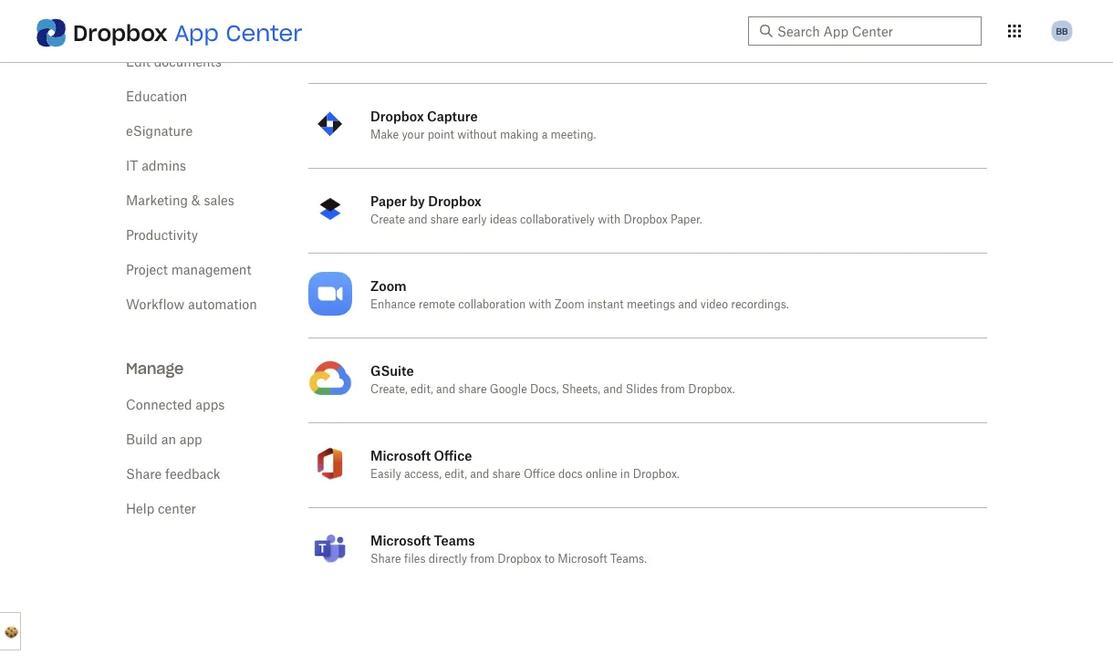 Task type: locate. For each thing, give the bounding box(es) containing it.
dropbox. inside the gsuite create, edit, and share google docs, sheets, and slides from dropbox.
[[689, 384, 735, 395]]

& for design
[[188, 21, 197, 34]]

edit,
[[411, 384, 433, 395], [445, 469, 467, 480]]

productivity
[[126, 229, 198, 242]]

microsoft
[[371, 448, 431, 463], [371, 533, 431, 548], [558, 554, 608, 565]]

& left design
[[188, 21, 197, 34]]

and down by
[[408, 215, 428, 225]]

dropbox. inside microsoft office easily access, edit, and share office docs online in dropbox.
[[633, 469, 680, 480]]

video
[[701, 299, 729, 310]]

1 vertical spatial &
[[192, 194, 201, 207]]

a
[[542, 130, 548, 141]]

1 vertical spatial with
[[529, 299, 552, 310]]

automation
[[188, 299, 257, 311]]

it admins
[[126, 160, 186, 173]]

google
[[490, 384, 527, 395]]

instant
[[588, 299, 624, 310]]

microsoft up files
[[371, 533, 431, 548]]

0 horizontal spatial from
[[470, 554, 495, 565]]

0 horizontal spatial share
[[126, 468, 162, 481]]

1 vertical spatial microsoft
[[371, 533, 431, 548]]

project
[[126, 264, 168, 277]]

and inside microsoft office easily access, edit, and share office docs online in dropbox.
[[470, 469, 490, 480]]

directly
[[429, 554, 467, 565]]

marketing & sales link
[[126, 194, 234, 207]]

connected apps
[[126, 399, 225, 412]]

dropbox
[[73, 19, 168, 47], [371, 108, 424, 124], [428, 193, 482, 209], [624, 215, 668, 225], [498, 554, 542, 565]]

1 vertical spatial share
[[371, 554, 401, 565]]

1 horizontal spatial edit,
[[445, 469, 467, 480]]

share left files
[[371, 554, 401, 565]]

0 horizontal spatial edit,
[[411, 384, 433, 395]]

education
[[126, 90, 187, 103]]

1 vertical spatial zoom
[[555, 299, 585, 310]]

with right collaboratively
[[598, 215, 621, 225]]

1 horizontal spatial share
[[371, 554, 401, 565]]

office up access,
[[434, 448, 472, 463]]

2 vertical spatial share
[[493, 469, 521, 480]]

workflow
[[126, 299, 184, 311]]

and right access,
[[470, 469, 490, 480]]

and right the create, at the left bottom of page
[[436, 384, 456, 395]]

from
[[661, 384, 686, 395], [470, 554, 495, 565]]

from right slides
[[661, 384, 686, 395]]

from inside microsoft teams share files directly from dropbox to microsoft teams.
[[470, 554, 495, 565]]

dropbox. right in
[[633, 469, 680, 480]]

1 horizontal spatial with
[[598, 215, 621, 225]]

microsoft for microsoft office
[[371, 448, 431, 463]]

dropbox up make
[[371, 108, 424, 124]]

microsoft up easily
[[371, 448, 431, 463]]

creativity
[[126, 21, 185, 34]]

0 vertical spatial microsoft
[[371, 448, 431, 463]]

an
[[161, 434, 176, 446]]

0 horizontal spatial with
[[529, 299, 552, 310]]

dropbox.
[[689, 384, 735, 395], [633, 469, 680, 480]]

0 vertical spatial zoom
[[371, 278, 407, 293]]

1 vertical spatial edit,
[[445, 469, 467, 480]]

share left docs
[[493, 469, 521, 480]]

remote
[[419, 299, 456, 310]]

meeting.
[[551, 130, 596, 141]]

1 horizontal spatial office
[[524, 469, 556, 480]]

0 vertical spatial share
[[431, 215, 459, 225]]

by
[[410, 193, 425, 209]]

microsoft inside microsoft office easily access, edit, and share office docs online in dropbox.
[[371, 448, 431, 463]]

paper.
[[671, 215, 702, 225]]

zoom
[[371, 278, 407, 293], [555, 299, 585, 310]]

edit, right the create, at the left bottom of page
[[411, 384, 433, 395]]

share inside paper by dropbox create and share early ideas collaboratively with dropbox paper.
[[431, 215, 459, 225]]

share down build
[[126, 468, 162, 481]]

0 vertical spatial edit,
[[411, 384, 433, 395]]

0 vertical spatial with
[[598, 215, 621, 225]]

center
[[226, 19, 303, 47]]

0 vertical spatial share
[[126, 468, 162, 481]]

enhance
[[371, 299, 416, 310]]

dropbox left to
[[498, 554, 542, 565]]

it
[[126, 160, 138, 173]]

help center
[[126, 503, 196, 516]]

without
[[458, 130, 497, 141]]

1 vertical spatial from
[[470, 554, 495, 565]]

marketing & sales
[[126, 194, 234, 207]]

access,
[[404, 469, 442, 480]]

share left early
[[431, 215, 459, 225]]

and inside zoom enhance remote collaboration with zoom instant meetings and video recordings.
[[678, 299, 698, 310]]

share
[[126, 468, 162, 481], [371, 554, 401, 565]]

build
[[126, 434, 158, 446]]

your
[[402, 130, 425, 141]]

share left google
[[459, 384, 487, 395]]

1 horizontal spatial from
[[661, 384, 686, 395]]

it admins link
[[126, 160, 186, 173]]

zoom left instant
[[555, 299, 585, 310]]

capture
[[427, 108, 478, 124]]

with right collaboration at the left of page
[[529, 299, 552, 310]]

with
[[598, 215, 621, 225], [529, 299, 552, 310]]

dropbox inside microsoft teams share files directly from dropbox to microsoft teams.
[[498, 554, 542, 565]]

1 vertical spatial dropbox.
[[633, 469, 680, 480]]

dropbox up early
[[428, 193, 482, 209]]

gsuite
[[371, 363, 414, 378]]

making
[[500, 130, 539, 141]]

microsoft right to
[[558, 554, 608, 565]]

&
[[188, 21, 197, 34], [192, 194, 201, 207]]

create
[[371, 215, 405, 225]]

sheets,
[[562, 384, 601, 395]]

creativity & design
[[126, 21, 241, 34]]

zoom up enhance
[[371, 278, 407, 293]]

dropbox. right slides
[[689, 384, 735, 395]]

management
[[171, 264, 251, 277]]

and inside paper by dropbox create and share early ideas collaboratively with dropbox paper.
[[408, 215, 428, 225]]

paper by dropbox create and share early ideas collaboratively with dropbox paper.
[[371, 193, 702, 225]]

0 vertical spatial office
[[434, 448, 472, 463]]

0 horizontal spatial zoom
[[371, 278, 407, 293]]

office
[[434, 448, 472, 463], [524, 469, 556, 480]]

center
[[158, 503, 196, 516]]

and
[[408, 215, 428, 225], [678, 299, 698, 310], [436, 384, 456, 395], [604, 384, 623, 395], [470, 469, 490, 480]]

bb
[[1057, 25, 1069, 37]]

dropbox. for gsuite
[[689, 384, 735, 395]]

teams.
[[611, 554, 647, 565]]

0 vertical spatial dropbox.
[[689, 384, 735, 395]]

& left the sales
[[192, 194, 201, 207]]

edit, right access,
[[445, 469, 467, 480]]

documents
[[154, 56, 222, 68]]

workflow automation
[[126, 299, 257, 311]]

build an app link
[[126, 434, 202, 446]]

recordings.
[[731, 299, 789, 310]]

workflow automation link
[[126, 299, 257, 311]]

and left video
[[678, 299, 698, 310]]

office left docs
[[524, 469, 556, 480]]

0 horizontal spatial dropbox.
[[633, 469, 680, 480]]

1 vertical spatial office
[[524, 469, 556, 480]]

edit documents link
[[126, 56, 222, 68]]

1 vertical spatial share
[[459, 384, 487, 395]]

0 vertical spatial &
[[188, 21, 197, 34]]

share
[[431, 215, 459, 225], [459, 384, 487, 395], [493, 469, 521, 480]]

dropbox. for microsoft office
[[633, 469, 680, 480]]

from down teams
[[470, 554, 495, 565]]

edit, inside the gsuite create, edit, and share google docs, sheets, and slides from dropbox.
[[411, 384, 433, 395]]

0 vertical spatial from
[[661, 384, 686, 395]]

1 horizontal spatial dropbox.
[[689, 384, 735, 395]]

share feedback
[[126, 468, 221, 481]]



Task type: describe. For each thing, give the bounding box(es) containing it.
docs
[[559, 469, 583, 480]]

project management link
[[126, 264, 251, 277]]

with inside paper by dropbox create and share early ideas collaboratively with dropbox paper.
[[598, 215, 621, 225]]

productivity link
[[126, 229, 198, 242]]

create,
[[371, 384, 408, 395]]

gsuite create, edit, and share google docs, sheets, and slides from dropbox.
[[371, 363, 735, 395]]

dropbox left the paper.
[[624, 215, 668, 225]]

sales
[[204, 194, 234, 207]]

ideas
[[490, 215, 517, 225]]

dropbox app center
[[73, 19, 303, 47]]

microsoft for microsoft teams
[[371, 533, 431, 548]]

creativity & design link
[[126, 21, 241, 34]]

microsoft office easily access, edit, and share office docs online in dropbox.
[[371, 448, 680, 480]]

2 vertical spatial microsoft
[[558, 554, 608, 565]]

help
[[126, 503, 154, 516]]

apps
[[196, 399, 225, 412]]

in
[[621, 469, 630, 480]]

feedback
[[165, 468, 221, 481]]

meetings
[[627, 299, 676, 310]]

share inside the gsuite create, edit, and share google docs, sheets, and slides from dropbox.
[[459, 384, 487, 395]]

paper
[[371, 193, 407, 209]]

dropbox inside dropbox capture make your point without making a meeting.
[[371, 108, 424, 124]]

from inside the gsuite create, edit, and share google docs, sheets, and slides from dropbox.
[[661, 384, 686, 395]]

edit
[[126, 56, 151, 68]]

make
[[371, 130, 399, 141]]

online
[[586, 469, 618, 480]]

& for sales
[[192, 194, 201, 207]]

app
[[180, 434, 202, 446]]

to
[[545, 554, 555, 565]]

early
[[462, 215, 487, 225]]

Search App Center text field
[[778, 21, 971, 41]]

help center link
[[126, 503, 196, 516]]

slides
[[626, 384, 658, 395]]

0 horizontal spatial office
[[434, 448, 472, 463]]

edit, inside microsoft office easily access, edit, and share office docs online in dropbox.
[[445, 469, 467, 480]]

esignature
[[126, 125, 193, 138]]

edit documents
[[126, 56, 222, 68]]

design
[[200, 21, 241, 34]]

easily
[[371, 469, 401, 480]]

marketing
[[126, 194, 188, 207]]

teams
[[434, 533, 475, 548]]

app
[[175, 19, 219, 47]]

connected apps link
[[126, 399, 225, 412]]

esignature link
[[126, 125, 193, 138]]

collaboratively
[[520, 215, 595, 225]]

education link
[[126, 90, 187, 103]]

microsoft teams share files directly from dropbox to microsoft teams.
[[371, 533, 647, 565]]

dropbox up "edit"
[[73, 19, 168, 47]]

and left slides
[[604, 384, 623, 395]]

zoom enhance remote collaboration with zoom instant meetings and video recordings.
[[371, 278, 789, 310]]

files
[[404, 554, 426, 565]]

manage
[[126, 359, 184, 378]]

share inside microsoft office easily access, edit, and share office docs online in dropbox.
[[493, 469, 521, 480]]

1 horizontal spatial zoom
[[555, 299, 585, 310]]

collaboration
[[459, 299, 526, 310]]

with inside zoom enhance remote collaboration with zoom instant meetings and video recordings.
[[529, 299, 552, 310]]

bb button
[[1048, 16, 1077, 46]]

share feedback link
[[126, 468, 221, 481]]

project management
[[126, 264, 251, 277]]

admins
[[142, 160, 186, 173]]

dropbox capture make your point without making a meeting.
[[371, 108, 596, 141]]

docs,
[[530, 384, 559, 395]]

share inside microsoft teams share files directly from dropbox to microsoft teams.
[[371, 554, 401, 565]]

point
[[428, 130, 455, 141]]

build an app
[[126, 434, 202, 446]]

connected
[[126, 399, 192, 412]]



Task type: vqa. For each thing, say whether or not it's contained in the screenshot.


